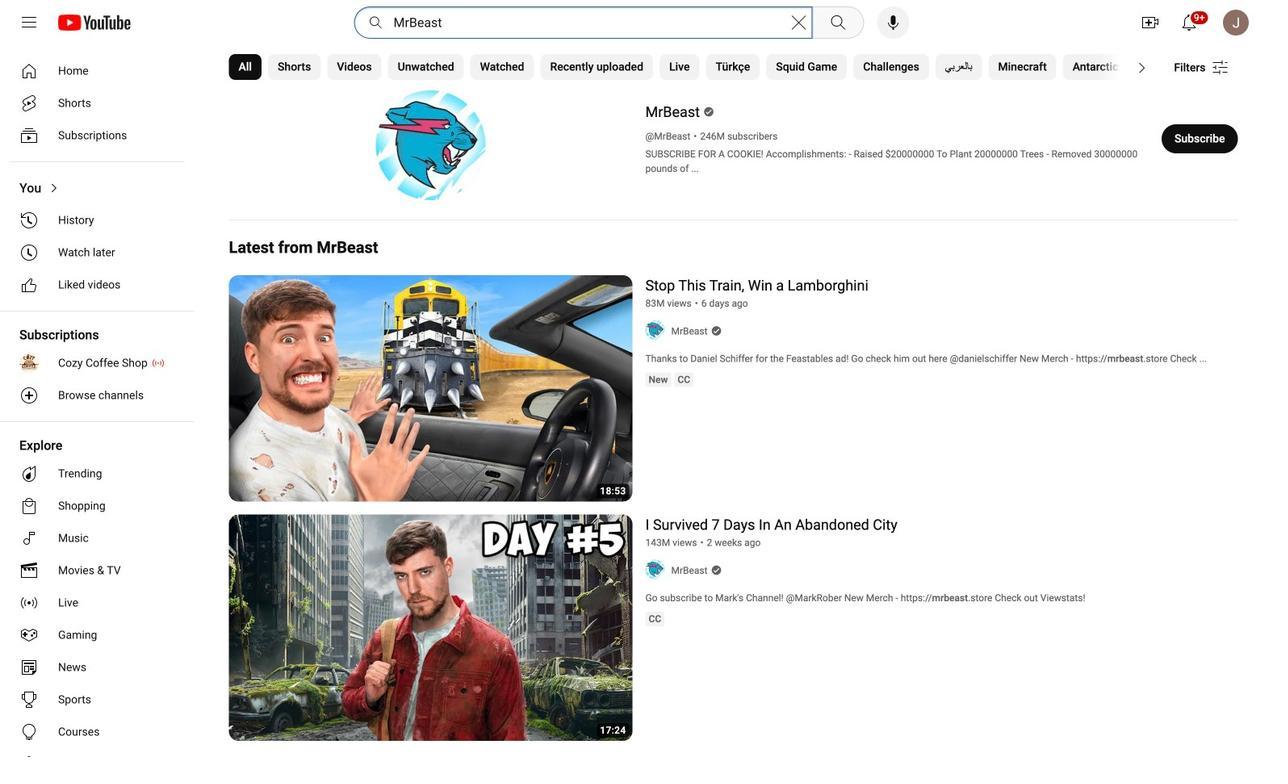 Task type: locate. For each thing, give the bounding box(es) containing it.
new image
[[645, 373, 671, 387]]

go to channel image left verified icon
[[645, 560, 665, 579]]

go to channel image up 'new' image
[[645, 320, 665, 340]]

closed captions image
[[674, 373, 693, 387], [645, 612, 665, 626]]

0 horizontal spatial closed captions image
[[645, 612, 665, 626]]

17 minutes, 24 seconds element
[[600, 726, 626, 735]]

verified image
[[700, 106, 714, 117], [708, 325, 722, 336]]

0 vertical spatial closed captions image
[[674, 373, 693, 387]]

1 vertical spatial closed captions image
[[645, 612, 665, 626]]

2 go to channel image from the top
[[645, 560, 665, 579]]

1 vertical spatial go to channel image
[[645, 560, 665, 579]]

verified image
[[708, 565, 722, 576]]

tab list
[[229, 47, 1273, 86]]

go to channel image
[[645, 320, 665, 340], [645, 560, 665, 579]]

None search field
[[351, 6, 867, 39]]

1 horizontal spatial closed captions image
[[674, 373, 693, 387]]

0 vertical spatial go to channel image
[[645, 320, 665, 340]]

go to channel image for stop this train, win a lamborghini by mrbeast 83,337,301 views 6 days ago 18 minutes element
[[645, 320, 665, 340]]

None text field
[[1174, 61, 1206, 74]]

1 go to channel image from the top
[[645, 320, 665, 340]]

None text field
[[1175, 132, 1225, 145]]

stop this train, win a lamborghini by mrbeast 83,337,301 views 6 days ago 18 minutes element
[[645, 277, 869, 294]]



Task type: vqa. For each thing, say whether or not it's contained in the screenshot.
the bottom "GO TO CHANNEL" image
yes



Task type: describe. For each thing, give the bounding box(es) containing it.
1 vertical spatial verified image
[[708, 325, 722, 336]]

0 vertical spatial verified image
[[700, 106, 714, 117]]

i survived 7 days in an abandoned city by mrbeast 143,963,382 views 2 weeks ago 17 minutes element
[[645, 517, 898, 534]]

18 minutes, 53 seconds element
[[600, 486, 626, 496]]

avatar image image
[[1223, 10, 1249, 36]]

go to channel image for 'i survived 7 days in an abandoned city by mrbeast 143,963,382 views 2 weeks ago 17 minutes' element
[[645, 560, 665, 579]]

Search text field
[[394, 12, 789, 33]]



